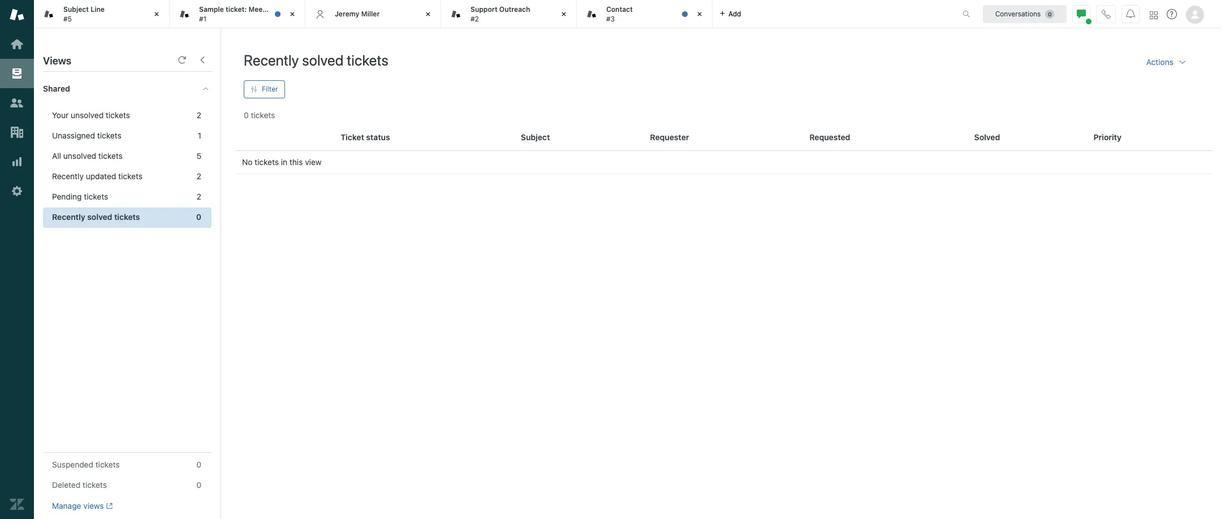 Task type: describe. For each thing, give the bounding box(es) containing it.
jeremy miller
[[335, 10, 380, 18]]

ticket
[[280, 5, 299, 14]]

meet
[[249, 5, 265, 14]]

views
[[83, 501, 104, 511]]

unsolved for your
[[71, 110, 104, 120]]

0 vertical spatial solved
[[302, 52, 344, 68]]

get help image
[[1168, 9, 1178, 19]]

ticket status
[[341, 132, 390, 142]]

1
[[198, 131, 201, 140]]

miller
[[361, 10, 380, 18]]

actions button
[[1138, 51, 1197, 74]]

views
[[43, 55, 71, 67]]

shared heading
[[34, 72, 221, 106]]

zendesk support image
[[10, 7, 24, 22]]

recently for 2
[[52, 171, 84, 181]]

2 for pending tickets
[[197, 192, 201, 201]]

tickets up the views
[[83, 481, 107, 490]]

updated
[[86, 171, 116, 181]]

5
[[197, 151, 201, 161]]

outreach
[[500, 5, 531, 14]]

requester
[[651, 132, 690, 142]]

shared
[[43, 84, 70, 93]]

unassigned
[[52, 131, 95, 140]]

tabs tab list
[[34, 0, 951, 28]]

close image for tab containing subject line
[[151, 8, 162, 20]]

contact #3
[[607, 5, 633, 23]]

tab containing support outreach
[[441, 0, 577, 28]]

0 for suspended tickets
[[197, 460, 201, 470]]

#1
[[199, 14, 207, 23]]

2 for your unsolved tickets
[[197, 110, 201, 120]]

admin image
[[10, 184, 24, 199]]

requested
[[810, 132, 851, 142]]

tickets down the "jeremy miller" tab
[[347, 52, 389, 68]]

conversations
[[996, 9, 1042, 18]]

no
[[242, 157, 253, 167]]

this
[[290, 157, 303, 167]]

recently updated tickets
[[52, 171, 143, 181]]

tab containing sample ticket: meet the ticket
[[170, 0, 306, 28]]

views image
[[10, 66, 24, 81]]

#2
[[471, 14, 479, 23]]

zendesk image
[[10, 497, 24, 512]]

tickets down updated
[[114, 212, 140, 222]]

manage views link
[[52, 501, 113, 512]]

view
[[305, 157, 322, 167]]

filter button
[[244, 80, 285, 98]]

subject line #5
[[63, 5, 105, 23]]

reporting image
[[10, 155, 24, 169]]

tab containing contact
[[577, 0, 713, 28]]

all
[[52, 151, 61, 161]]

0 vertical spatial recently
[[244, 52, 299, 68]]

suspended
[[52, 460, 93, 470]]

deleted tickets
[[52, 481, 107, 490]]

sample ticket: meet the ticket #1
[[199, 5, 299, 23]]

all unsolved tickets
[[52, 151, 123, 161]]

the
[[267, 5, 278, 14]]

deleted
[[52, 481, 81, 490]]

subject for subject line #5
[[63, 5, 89, 14]]

jeremy miller tab
[[306, 0, 441, 28]]

manage
[[52, 501, 81, 511]]

ticket:
[[226, 5, 247, 14]]

your unsolved tickets
[[52, 110, 130, 120]]

tickets up updated
[[98, 151, 123, 161]]

tickets down recently updated tickets
[[84, 192, 108, 201]]

2 for recently updated tickets
[[197, 171, 201, 181]]



Task type: vqa. For each thing, say whether or not it's contained in the screenshot.
less to the bottom
no



Task type: locate. For each thing, give the bounding box(es) containing it.
tab containing subject line
[[34, 0, 170, 28]]

close image for the "jeremy miller" tab
[[423, 8, 434, 20]]

close image left #1
[[151, 8, 162, 20]]

tab
[[34, 0, 170, 28], [170, 0, 306, 28], [441, 0, 577, 28], [577, 0, 713, 28]]

close image left add popup button
[[694, 8, 706, 20]]

0 tickets
[[244, 110, 275, 120]]

solved down jeremy
[[302, 52, 344, 68]]

recently solved tickets down close icon
[[244, 52, 389, 68]]

1 vertical spatial solved
[[87, 212, 112, 222]]

solved
[[302, 52, 344, 68], [87, 212, 112, 222]]

your
[[52, 110, 69, 120]]

unsolved down the unassigned
[[63, 151, 96, 161]]

0 for recently solved tickets
[[196, 212, 201, 222]]

recently
[[244, 52, 299, 68], [52, 171, 84, 181], [52, 212, 85, 222]]

close image left #3
[[559, 8, 570, 20]]

recently up filter
[[244, 52, 299, 68]]

close image left #2
[[423, 8, 434, 20]]

priority
[[1094, 132, 1122, 142]]

2 vertical spatial 2
[[197, 192, 201, 201]]

close image inside the "jeremy miller" tab
[[423, 8, 434, 20]]

suspended tickets
[[52, 460, 120, 470]]

add button
[[713, 0, 748, 28]]

close image
[[287, 8, 298, 20]]

tickets down shared dropdown button
[[106, 110, 130, 120]]

jeremy
[[335, 10, 360, 18]]

solved
[[975, 132, 1001, 142]]

2 vertical spatial recently
[[52, 212, 85, 222]]

close image
[[151, 8, 162, 20], [423, 8, 434, 20], [559, 8, 570, 20], [694, 8, 706, 20]]

get started image
[[10, 37, 24, 52]]

notifications image
[[1127, 9, 1136, 18]]

main element
[[0, 0, 34, 520]]

recently for 0
[[52, 212, 85, 222]]

1 vertical spatial unsolved
[[63, 151, 96, 161]]

0 vertical spatial recently solved tickets
[[244, 52, 389, 68]]

unsolved up unassigned tickets
[[71, 110, 104, 120]]

sample
[[199, 5, 224, 14]]

pending tickets
[[52, 192, 108, 201]]

collapse views pane image
[[198, 55, 207, 65]]

0 horizontal spatial subject
[[63, 5, 89, 14]]

organizations image
[[10, 125, 24, 140]]

zendesk products image
[[1151, 11, 1159, 19]]

unsolved for all
[[63, 151, 96, 161]]

1 close image from the left
[[151, 8, 162, 20]]

tickets
[[347, 52, 389, 68], [106, 110, 130, 120], [251, 110, 275, 120], [97, 131, 121, 140], [98, 151, 123, 161], [255, 157, 279, 167], [118, 171, 143, 181], [84, 192, 108, 201], [114, 212, 140, 222], [96, 460, 120, 470], [83, 481, 107, 490]]

status
[[366, 132, 390, 142]]

1 2 from the top
[[197, 110, 201, 120]]

0 vertical spatial 2
[[197, 110, 201, 120]]

subject for subject
[[521, 132, 550, 142]]

recently down the pending
[[52, 212, 85, 222]]

conversations button
[[984, 5, 1067, 23]]

close image for tab containing support outreach
[[559, 8, 570, 20]]

2 close image from the left
[[423, 8, 434, 20]]

recently up the pending
[[52, 171, 84, 181]]

pending
[[52, 192, 82, 201]]

unsolved
[[71, 110, 104, 120], [63, 151, 96, 161]]

1 vertical spatial subject
[[521, 132, 550, 142]]

1 horizontal spatial subject
[[521, 132, 550, 142]]

1 tab from the left
[[34, 0, 170, 28]]

no tickets in this view
[[242, 157, 322, 167]]

0 vertical spatial subject
[[63, 5, 89, 14]]

(opens in a new tab) image
[[104, 503, 113, 510]]

3 close image from the left
[[559, 8, 570, 20]]

1 vertical spatial recently solved tickets
[[52, 212, 140, 222]]

3 tab from the left
[[441, 0, 577, 28]]

filter
[[262, 85, 278, 93]]

0 horizontal spatial solved
[[87, 212, 112, 222]]

2 2 from the top
[[197, 171, 201, 181]]

2
[[197, 110, 201, 120], [197, 171, 201, 181], [197, 192, 201, 201]]

tickets left in
[[255, 157, 279, 167]]

#3
[[607, 14, 615, 23]]

0
[[244, 110, 249, 120], [196, 212, 201, 222], [197, 460, 201, 470], [197, 481, 201, 490]]

customers image
[[10, 96, 24, 110]]

line
[[91, 5, 105, 14]]

1 horizontal spatial recently solved tickets
[[244, 52, 389, 68]]

actions
[[1147, 57, 1174, 67]]

recently solved tickets down pending tickets
[[52, 212, 140, 222]]

4 close image from the left
[[694, 8, 706, 20]]

solved down pending tickets
[[87, 212, 112, 222]]

manage views
[[52, 501, 104, 511]]

subject inside subject line #5
[[63, 5, 89, 14]]

support outreach #2
[[471, 5, 531, 23]]

tickets down filter button
[[251, 110, 275, 120]]

contact
[[607, 5, 633, 14]]

2 tab from the left
[[170, 0, 306, 28]]

tickets up deleted tickets
[[96, 460, 120, 470]]

1 vertical spatial 2
[[197, 171, 201, 181]]

subject
[[63, 5, 89, 14], [521, 132, 550, 142]]

0 horizontal spatial recently solved tickets
[[52, 212, 140, 222]]

3 2 from the top
[[197, 192, 201, 201]]

1 vertical spatial recently
[[52, 171, 84, 181]]

1 horizontal spatial solved
[[302, 52, 344, 68]]

tickets down your unsolved tickets at the top left
[[97, 131, 121, 140]]

ticket
[[341, 132, 364, 142]]

unassigned tickets
[[52, 131, 121, 140]]

shared button
[[34, 72, 191, 106]]

button displays agent's chat status as online. image
[[1078, 9, 1087, 18]]

add
[[729, 9, 742, 18]]

support
[[471, 5, 498, 14]]

0 for deleted tickets
[[197, 481, 201, 490]]

in
[[281, 157, 288, 167]]

refresh views pane image
[[178, 55, 187, 65]]

4 tab from the left
[[577, 0, 713, 28]]

tickets right updated
[[118, 171, 143, 181]]

recently solved tickets
[[244, 52, 389, 68], [52, 212, 140, 222]]

0 vertical spatial unsolved
[[71, 110, 104, 120]]

#5
[[63, 14, 72, 23]]



